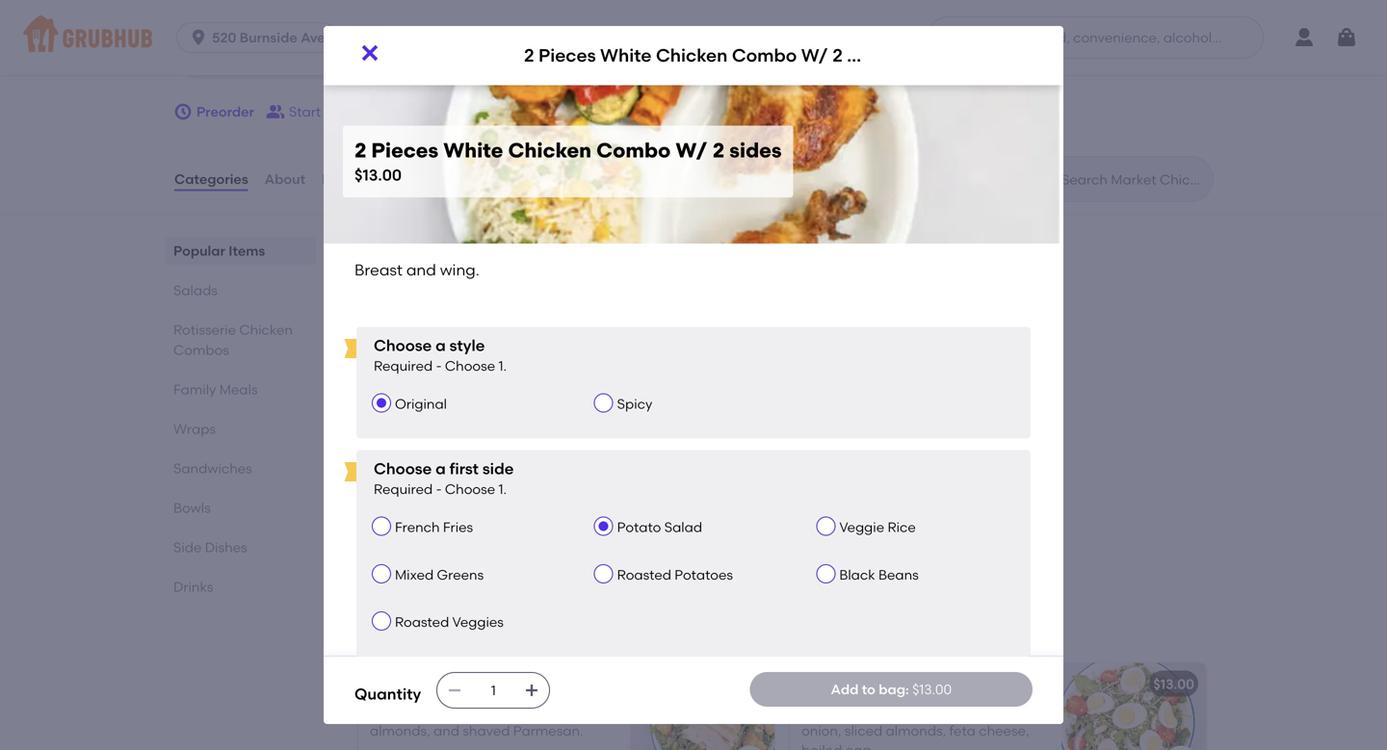 Task type: describe. For each thing, give the bounding box(es) containing it.
0 horizontal spatial combo
[[526, 468, 575, 485]]

about
[[265, 171, 306, 187]]

and inside romaine lettuce, croutons, sliced almonds, and shaved parmesan.
[[434, 723, 460, 740]]

1 vertical spatial breast and wing.
[[368, 495, 477, 512]]

pieces inside 2 pieces white chicken combo w/ 2 sides $13.00
[[371, 138, 439, 163]]

veggie
[[840, 519, 885, 536]]

delivery 25–40 min
[[226, 39, 284, 70]]

drinks
[[173, 579, 213, 596]]

sandwiches
[[173, 461, 252, 477]]

promo image
[[605, 281, 676, 351]]

w/ inside 2 pieces white chicken combo w/ 2 sides $13.00
[[676, 138, 708, 163]]

kale and quinoa salad image
[[1062, 663, 1207, 751]]

0 vertical spatial pieces
[[539, 45, 596, 66]]

quantity
[[355, 685, 421, 704]]

greens
[[437, 567, 484, 583]]

choose down the ordered
[[374, 460, 432, 479]]

style
[[450, 336, 485, 355]]

combos
[[173, 342, 229, 359]]

$15
[[553, 289, 573, 306]]

required inside the choose a style required - choose 1.
[[374, 358, 433, 374]]

Search Market Chicken search field
[[1060, 171, 1208, 189]]

bowls
[[173, 500, 211, 517]]

fries
[[443, 519, 473, 536]]

french fries
[[395, 519, 473, 536]]

romaine lettuce, croutons, sliced almonds, and shaved parmesan.
[[370, 704, 586, 740]]

details
[[402, 347, 446, 363]]

people icon image
[[266, 102, 285, 122]]

min
[[263, 56, 284, 70]]

first inside "choose a first side required - choose 1."
[[450, 460, 479, 479]]

Input item quantity number field
[[472, 674, 515, 708]]

520 burnside ave
[[212, 29, 325, 46]]

0 vertical spatial wing.
[[440, 261, 480, 279]]

black
[[840, 567, 876, 583]]

feta
[[950, 723, 976, 740]]

cherry
[[895, 704, 936, 720]]

sides inside 2 pieces white chicken combo w/ 2 sides $13.00
[[730, 138, 782, 163]]

croutons,
[[484, 704, 545, 720]]

red
[[1009, 704, 1031, 720]]

25–40
[[226, 56, 260, 70]]

side
[[173, 540, 202, 556]]

main navigation navigation
[[0, 0, 1388, 75]]

sliced inside romaine lettuce, croutons, sliced almonds, and shaved parmesan.
[[549, 704, 586, 720]]

or
[[374, 309, 387, 325]]

kale and quinoa salad
[[802, 676, 954, 693]]

potato
[[617, 519, 661, 536]]

arugula,
[[837, 704, 892, 720]]

$5 off offer valid on first orders of $15 or more.
[[374, 266, 573, 325]]

required inside "choose a first side required - choose 1."
[[374, 482, 433, 498]]

white inside 2 pieces white chicken combo w/ 2 sides $13.00
[[443, 138, 503, 163]]

svg image for 520 burnside ave
[[189, 28, 208, 47]]

choose down more. at the top of page
[[374, 336, 432, 355]]

categories
[[174, 171, 248, 187]]

to
[[862, 682, 876, 698]]

romaine
[[370, 704, 429, 720]]

0 horizontal spatial svg image
[[447, 683, 463, 699]]

orders
[[492, 289, 534, 306]]

svg image for 2 pieces white chicken combo w/ 2 sides
[[358, 41, 382, 65]]

popular items
[[173, 243, 265, 259]]

2 pieces white chicken combo w/ 2 sides $13.00
[[355, 138, 782, 185]]

wraps
[[173, 421, 216, 438]]

lettuce,
[[432, 704, 481, 720]]

more.
[[391, 309, 428, 325]]

on for items
[[445, 424, 461, 440]]

original
[[395, 396, 447, 412]]

beans
[[879, 567, 919, 583]]

chicken inside 2 pieces white chicken combo w/ 2 sides $13.00
[[508, 138, 592, 163]]

quinoa
[[864, 676, 912, 693]]

2 vertical spatial sides
[[613, 468, 646, 485]]

1 horizontal spatial salads
[[355, 618, 424, 643]]

rice
[[888, 519, 916, 536]]

veggie rice
[[840, 519, 916, 536]]

520 burnside ave button
[[176, 22, 346, 53]]

delivery
[[232, 39, 278, 53]]

roasted for roasted veggies
[[395, 614, 449, 631]]

add to bag: $13.00
[[831, 682, 952, 698]]

of
[[537, 289, 550, 306]]

most
[[355, 424, 386, 440]]

see details
[[374, 347, 446, 363]]

roasted veggies
[[395, 614, 504, 631]]

2 vertical spatial white
[[426, 468, 465, 485]]

sliced inside kale, arugula, cherry tomatoes, red onion, sliced almonds, feta cheese, boiled egg.
[[845, 723, 883, 740]]

kale,
[[802, 704, 834, 720]]

0 horizontal spatial w/
[[578, 468, 598, 485]]

2 pieces white chicken combo w/ 2 sides image
[[632, 455, 777, 580]]

veggies
[[452, 614, 504, 631]]

ordered
[[389, 424, 441, 440]]

on for off
[[445, 289, 461, 306]]

2 vertical spatial pieces
[[379, 468, 423, 485]]

egg.
[[846, 743, 875, 751]]

potatoes
[[675, 567, 733, 583]]

popular items most ordered on grubhub
[[355, 396, 523, 440]]

2 horizontal spatial salad
[[915, 676, 954, 693]]

choose a style required - choose 1.
[[374, 336, 507, 374]]

choose a first side required - choose 1.
[[374, 460, 514, 498]]

0 vertical spatial w/
[[802, 45, 829, 66]]



Task type: locate. For each thing, give the bounding box(es) containing it.
family
[[173, 382, 216, 398]]

option group
[[173, 30, 504, 79]]

salad up cherry
[[915, 676, 954, 693]]

start group order
[[289, 104, 402, 120]]

salads
[[173, 282, 218, 299], [355, 618, 424, 643]]

2 vertical spatial w/
[[578, 468, 598, 485]]

categories button
[[173, 145, 249, 214]]

0 horizontal spatial salads
[[173, 282, 218, 299]]

0 vertical spatial -
[[436, 358, 442, 374]]

0 vertical spatial sides
[[847, 45, 892, 66]]

sliced up parmesan.
[[549, 704, 586, 720]]

ave
[[301, 29, 325, 46]]

2 vertical spatial combo
[[526, 468, 575, 485]]

choose down style at left top
[[445, 358, 495, 374]]

0 vertical spatial items
[[229, 243, 265, 259]]

breast and wing.
[[355, 261, 480, 279], [368, 495, 477, 512]]

reviews
[[322, 171, 376, 187]]

svg image
[[1336, 26, 1359, 49], [189, 28, 208, 47], [358, 41, 382, 65], [173, 102, 193, 122], [524, 683, 540, 699]]

1 horizontal spatial almonds,
[[886, 723, 947, 740]]

1 required from the top
[[374, 358, 433, 374]]

choose down side
[[445, 482, 495, 498]]

0 horizontal spatial salad
[[479, 676, 518, 693]]

2 horizontal spatial w/
[[802, 45, 829, 66]]

1. inside the choose a style required - choose 1.
[[499, 358, 507, 374]]

and down lettuce, at the bottom left
[[434, 723, 460, 740]]

roasted down mixed
[[395, 614, 449, 631]]

0 vertical spatial roasted
[[617, 567, 672, 583]]

1. inside "choose a first side required - choose 1."
[[499, 482, 507, 498]]

1 vertical spatial first
[[450, 460, 479, 479]]

on inside $5 off offer valid on first orders of $15 or more.
[[445, 289, 461, 306]]

2 horizontal spatial combo
[[732, 45, 797, 66]]

chicken
[[656, 45, 728, 66], [508, 138, 592, 163], [239, 322, 293, 338], [468, 468, 522, 485], [370, 676, 424, 693]]

mixed
[[395, 567, 434, 583]]

items up grubhub
[[439, 396, 496, 421]]

breast
[[355, 261, 403, 279], [368, 495, 410, 512]]

wing. up fries
[[442, 495, 477, 512]]

family meals
[[173, 382, 258, 398]]

0.7
[[372, 56, 388, 70]]

2 pieces white chicken combo w/ 2 sides
[[524, 45, 892, 66], [368, 468, 646, 485]]

and left to
[[834, 676, 860, 693]]

salads up rotisserie
[[173, 282, 218, 299]]

valid
[[410, 289, 442, 306]]

mixed greens
[[395, 567, 484, 583]]

1 vertical spatial popular
[[355, 396, 435, 421]]

2
[[524, 45, 534, 66], [833, 45, 843, 66], [355, 138, 367, 163], [713, 138, 725, 163], [368, 468, 376, 485], [602, 468, 609, 485]]

white
[[600, 45, 652, 66], [443, 138, 503, 163], [426, 468, 465, 485]]

salads down mixed
[[355, 618, 424, 643]]

on right the ordered
[[445, 424, 461, 440]]

2 1. from the top
[[499, 482, 507, 498]]

items down categories button
[[229, 243, 265, 259]]

0 horizontal spatial sliced
[[549, 704, 586, 720]]

spicy
[[617, 396, 653, 412]]

popular for popular items
[[173, 243, 225, 259]]

dishes
[[205, 540, 247, 556]]

choose
[[374, 336, 432, 355], [445, 358, 495, 374], [374, 460, 432, 479], [445, 482, 495, 498]]

almonds, inside kale, arugula, cherry tomatoes, red onion, sliced almonds, feta cheese, boiled egg.
[[886, 723, 947, 740]]

2 almonds, from the left
[[886, 723, 947, 740]]

roasted for roasted potatoes
[[617, 567, 672, 583]]

0 horizontal spatial popular
[[173, 243, 225, 259]]

group
[[324, 104, 363, 120]]

chicken caesar salad image
[[630, 663, 775, 751]]

svg image
[[942, 28, 962, 47], [447, 683, 463, 699]]

black beans
[[840, 567, 919, 583]]

first inside $5 off offer valid on first orders of $15 or more.
[[465, 289, 489, 306]]

2 a from the top
[[436, 460, 446, 479]]

salad up croutons,
[[479, 676, 518, 693]]

1 vertical spatial roasted
[[395, 614, 449, 631]]

1 vertical spatial wing.
[[442, 495, 477, 512]]

tomatoes,
[[940, 704, 1006, 720]]

a inside the choose a style required - choose 1.
[[436, 336, 446, 355]]

0 vertical spatial white
[[600, 45, 652, 66]]

onion,
[[802, 723, 842, 740]]

breast and wing. up the valid
[[355, 261, 480, 279]]

1 vertical spatial pieces
[[371, 138, 439, 163]]

$5
[[374, 266, 389, 282]]

1 horizontal spatial svg image
[[942, 28, 962, 47]]

a inside "choose a first side required - choose 1."
[[436, 460, 446, 479]]

1 - from the top
[[436, 358, 442, 374]]

on
[[445, 289, 461, 306], [445, 424, 461, 440]]

wing.
[[440, 261, 480, 279], [442, 495, 477, 512]]

1 vertical spatial white
[[443, 138, 503, 163]]

0 horizontal spatial items
[[229, 243, 265, 259]]

see
[[374, 347, 398, 363]]

side
[[483, 460, 514, 479]]

french
[[395, 519, 440, 536]]

and up the valid
[[407, 261, 436, 279]]

almonds, down the romaine
[[370, 723, 430, 740]]

boiled
[[802, 743, 843, 751]]

0 vertical spatial combo
[[732, 45, 797, 66]]

0 vertical spatial a
[[436, 336, 446, 355]]

potato salad
[[617, 519, 703, 536]]

on right the valid
[[445, 289, 461, 306]]

almonds, down cherry
[[886, 723, 947, 740]]

1 horizontal spatial salad
[[665, 519, 703, 536]]

1 on from the top
[[445, 289, 461, 306]]

1 vertical spatial sliced
[[845, 723, 883, 740]]

start group order button
[[266, 95, 402, 129]]

salad right potato on the left bottom
[[665, 519, 703, 536]]

reviews button
[[321, 145, 377, 214]]

first left side
[[450, 460, 479, 479]]

1. up grubhub
[[499, 358, 507, 374]]

meals
[[219, 382, 258, 398]]

1 horizontal spatial items
[[439, 396, 496, 421]]

combo inside 2 pieces white chicken combo w/ 2 sides $13.00
[[597, 138, 671, 163]]

kale
[[802, 676, 831, 693]]

1 vertical spatial a
[[436, 460, 446, 479]]

0 vertical spatial salads
[[173, 282, 218, 299]]

almonds,
[[370, 723, 430, 740], [886, 723, 947, 740]]

items
[[229, 243, 265, 259], [439, 396, 496, 421]]

2 on from the top
[[445, 424, 461, 440]]

- inside the choose a style required - choose 1.
[[436, 358, 442, 374]]

0 vertical spatial 2 pieces white chicken combo w/ 2 sides
[[524, 45, 892, 66]]

0 vertical spatial required
[[374, 358, 433, 374]]

wing. up the valid
[[440, 261, 480, 279]]

parmesan.
[[513, 723, 584, 740]]

combo
[[732, 45, 797, 66], [597, 138, 671, 163], [526, 468, 575, 485]]

1 vertical spatial breast
[[368, 495, 410, 512]]

offer
[[374, 289, 407, 306]]

$13.00 inside 2 pieces white chicken combo w/ 2 sides $13.00
[[355, 166, 402, 185]]

about button
[[264, 145, 307, 214]]

caesar
[[428, 676, 476, 693]]

1. down side
[[499, 482, 507, 498]]

0 horizontal spatial sides
[[613, 468, 646, 485]]

sliced up the egg.
[[845, 723, 883, 740]]

1 horizontal spatial sliced
[[845, 723, 883, 740]]

side dishes
[[173, 540, 247, 556]]

see details button
[[374, 338, 446, 373]]

2 required from the top
[[374, 482, 433, 498]]

items inside popular items most ordered on grubhub
[[439, 396, 496, 421]]

chicken caesar salad
[[370, 676, 518, 693]]

2 - from the top
[[436, 482, 442, 498]]

svg image inside 520 burnside ave "button"
[[189, 28, 208, 47]]

1 vertical spatial 1.
[[499, 482, 507, 498]]

breast up french
[[368, 495, 410, 512]]

1 vertical spatial 2 pieces white chicken combo w/ 2 sides
[[368, 468, 646, 485]]

cheese,
[[979, 723, 1030, 740]]

1.
[[499, 358, 507, 374], [499, 482, 507, 498]]

breast and wing. up french
[[368, 495, 477, 512]]

1 vertical spatial salads
[[355, 618, 424, 643]]

order
[[367, 104, 402, 120]]

1 horizontal spatial sides
[[730, 138, 782, 163]]

0 vertical spatial first
[[465, 289, 489, 306]]

svg image inside main navigation navigation
[[942, 28, 962, 47]]

a left style at left top
[[436, 336, 446, 355]]

0 vertical spatial on
[[445, 289, 461, 306]]

1 vertical spatial -
[[436, 482, 442, 498]]

and
[[407, 261, 436, 279], [413, 495, 439, 512], [834, 676, 860, 693], [434, 723, 460, 740]]

1 a from the top
[[436, 336, 446, 355]]

pieces
[[539, 45, 596, 66], [371, 138, 439, 163], [379, 468, 423, 485]]

1 vertical spatial combo
[[597, 138, 671, 163]]

chicken inside rotisserie chicken combos
[[239, 322, 293, 338]]

and up french fries
[[413, 495, 439, 512]]

items for popular items
[[229, 243, 265, 259]]

roasted down potato on the left bottom
[[617, 567, 672, 583]]

a down the ordered
[[436, 460, 446, 479]]

popular up the ordered
[[355, 396, 435, 421]]

popular for popular items most ordered on grubhub
[[355, 396, 435, 421]]

1 vertical spatial svg image
[[447, 683, 463, 699]]

popular down categories button
[[173, 243, 225, 259]]

first left orders
[[465, 289, 489, 306]]

1 horizontal spatial popular
[[355, 396, 435, 421]]

1 horizontal spatial combo
[[597, 138, 671, 163]]

svg image for preorder
[[173, 102, 193, 122]]

2 horizontal spatial sides
[[847, 45, 892, 66]]

0 vertical spatial popular
[[173, 243, 225, 259]]

520
[[212, 29, 236, 46]]

salad
[[665, 519, 703, 536], [479, 676, 518, 693], [915, 676, 954, 693]]

1 1. from the top
[[499, 358, 507, 374]]

required
[[374, 358, 433, 374], [374, 482, 433, 498]]

0 horizontal spatial almonds,
[[370, 723, 430, 740]]

0 vertical spatial sliced
[[549, 704, 586, 720]]

- inside "choose a first side required - choose 1."
[[436, 482, 442, 498]]

off
[[392, 266, 410, 282]]

0 horizontal spatial roasted
[[395, 614, 449, 631]]

add
[[831, 682, 859, 698]]

rotisserie
[[173, 322, 236, 338]]

items for popular items most ordered on grubhub
[[439, 396, 496, 421]]

1 vertical spatial required
[[374, 482, 433, 498]]

start
[[289, 104, 321, 120]]

0 vertical spatial svg image
[[942, 28, 962, 47]]

1 vertical spatial on
[[445, 424, 461, 440]]

grubhub
[[465, 424, 523, 440]]

1 vertical spatial sides
[[730, 138, 782, 163]]

search icon image
[[1031, 168, 1054, 191]]

bag:
[[879, 682, 909, 698]]

roasted
[[617, 567, 672, 583], [395, 614, 449, 631]]

breast up offer
[[355, 261, 403, 279]]

shaved
[[463, 723, 510, 740]]

almonds, inside romaine lettuce, croutons, sliced almonds, and shaved parmesan.
[[370, 723, 430, 740]]

preorder
[[197, 104, 254, 120]]

svg image inside the preorder "button"
[[173, 102, 193, 122]]

1 horizontal spatial roasted
[[617, 567, 672, 583]]

burnside
[[240, 29, 298, 46]]

rotisserie chicken combos
[[173, 322, 293, 359]]

1 vertical spatial w/
[[676, 138, 708, 163]]

1 almonds, from the left
[[370, 723, 430, 740]]

a for first
[[436, 460, 446, 479]]

option group containing delivery 25–40 min
[[173, 30, 504, 79]]

0 vertical spatial 1.
[[499, 358, 507, 374]]

on inside popular items most ordered on grubhub
[[445, 424, 461, 440]]

1 horizontal spatial w/
[[676, 138, 708, 163]]

popular inside popular items most ordered on grubhub
[[355, 396, 435, 421]]

a for style
[[436, 336, 446, 355]]

0 vertical spatial breast
[[355, 261, 403, 279]]

0 vertical spatial breast and wing.
[[355, 261, 480, 279]]

$13.00
[[355, 166, 402, 185], [722, 676, 763, 693], [1154, 676, 1195, 693], [913, 682, 952, 698]]

kale, arugula, cherry tomatoes, red onion, sliced almonds, feta cheese, boiled egg.
[[802, 704, 1031, 751]]

sliced
[[549, 704, 586, 720], [845, 723, 883, 740]]

1 vertical spatial items
[[439, 396, 496, 421]]



Task type: vqa. For each thing, say whether or not it's contained in the screenshot.
first inside Choose a first side Required - Choose 1.
yes



